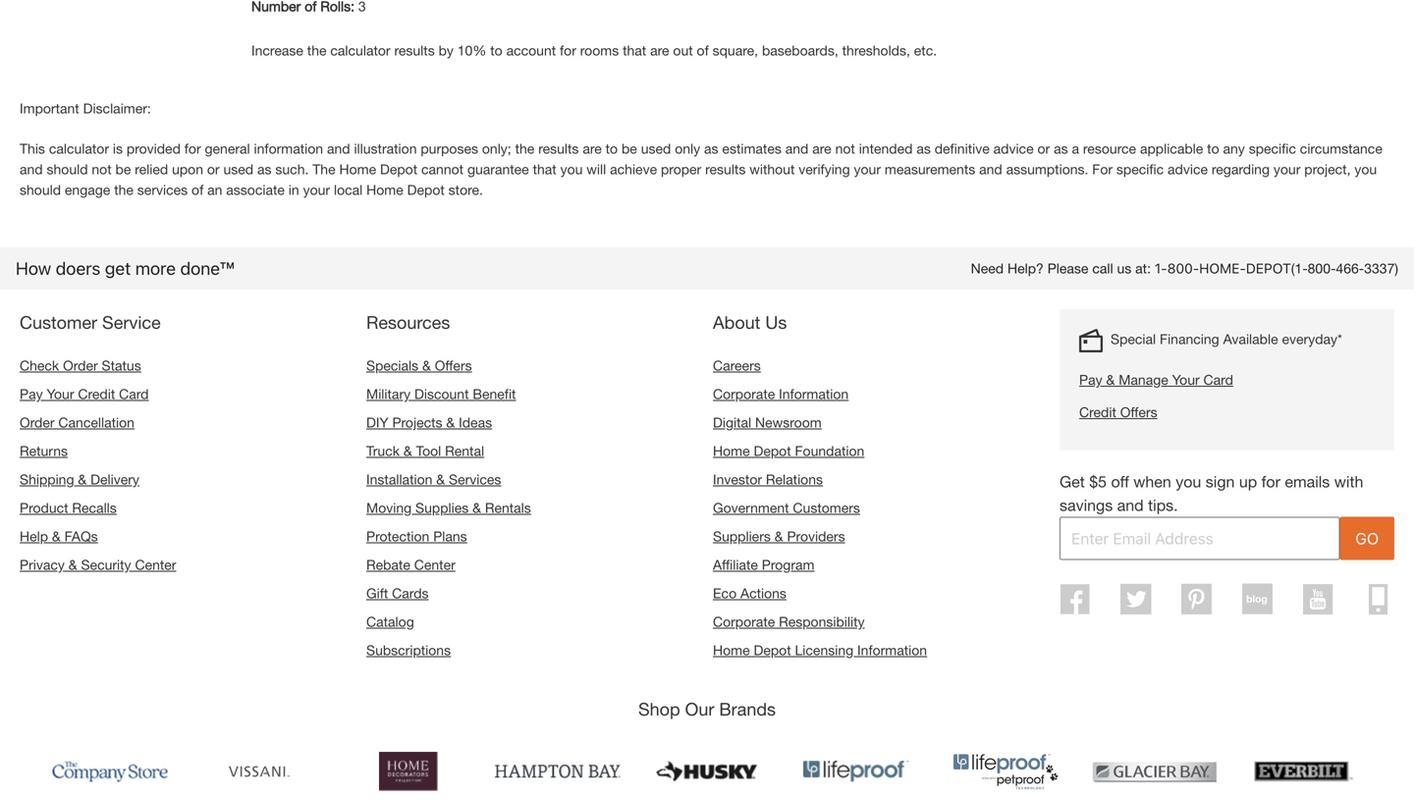 Task type: vqa. For each thing, say whether or not it's contained in the screenshot.
4th the (what's this?)
no



Task type: describe. For each thing, give the bounding box(es) containing it.
as up measurements
[[917, 140, 931, 157]]

1 800- from the left
[[1168, 260, 1200, 277]]

home depot blog image
[[1243, 584, 1273, 615]]

of inside this calculator is provided for general information and illustration purposes only; the results are to be used only as estimates and are not intended as definitive advice or as a resource applicable to any specific circumstance and should not be relied upon or used as such. the home depot cannot guarantee that you will achieve proper results without verifying your measurements and assumptions. for specific advice regarding your project, you should engage the services of an associate in your local home depot store.
[[192, 182, 204, 198]]

actions
[[741, 586, 787, 602]]

get
[[1060, 473, 1085, 491]]

available
[[1224, 331, 1279, 347]]

foundation
[[795, 443, 865, 459]]

how
[[16, 258, 51, 279]]

customers
[[793, 500, 860, 516]]

2 800- from the left
[[1308, 260, 1336, 277]]

estimates
[[722, 140, 782, 157]]

2 horizontal spatial to
[[1208, 140, 1220, 157]]

(1-
[[1292, 260, 1308, 277]]

and inside get $5 off when you sign up for emails with savings and tips.
[[1118, 496, 1144, 515]]

shipping & delivery link
[[20, 472, 139, 488]]

corporate responsibility link
[[713, 614, 865, 630]]

0 vertical spatial specific
[[1249, 140, 1297, 157]]

1 horizontal spatial used
[[641, 140, 671, 157]]

this calculator is provided for general information and illustration purposes only; the results are to be used only as estimates and are not intended as definitive advice or as a resource applicable to any specific circumstance and should not be relied upon or used as such. the home depot cannot guarantee that you will achieve proper results without verifying your measurements and assumptions. for specific advice regarding your project, you should engage the services of an associate in your local home depot store.
[[20, 140, 1383, 198]]

achieve
[[610, 161, 657, 177]]

call
[[1093, 260, 1114, 277]]

only;
[[482, 140, 512, 157]]

important
[[20, 100, 79, 116]]

0 vertical spatial should
[[47, 161, 88, 177]]

depot up investor relations link
[[754, 443, 791, 459]]

home depot licensing information
[[713, 642, 927, 659]]

military discount benefit
[[366, 386, 516, 402]]

cannot
[[421, 161, 464, 177]]

gift
[[366, 586, 388, 602]]

digital
[[713, 415, 752, 431]]

& left ideas
[[446, 415, 455, 431]]

as left a
[[1054, 140, 1068, 157]]

protection plans link
[[366, 529, 467, 545]]

& for shipping & delivery
[[78, 472, 87, 488]]

0 horizontal spatial your
[[303, 182, 330, 198]]

more
[[135, 258, 176, 279]]

for
[[1093, 161, 1113, 177]]

go button
[[1340, 517, 1395, 560]]

customer service
[[20, 312, 161, 333]]

out
[[673, 42, 693, 58]]

privacy
[[20, 557, 65, 573]]

doers
[[56, 258, 101, 279]]

2 horizontal spatial the
[[515, 140, 535, 157]]

protection
[[366, 529, 430, 545]]

pay for pay & manage your card
[[1080, 372, 1103, 388]]

home depot on facebook image
[[1061, 584, 1091, 615]]

vissani image
[[196, 745, 322, 799]]

1 horizontal spatial or
[[1038, 140, 1050, 157]]

0 horizontal spatial or
[[207, 161, 220, 177]]

0 horizontal spatial advice
[[994, 140, 1034, 157]]

depot down corporate responsibility link
[[754, 642, 791, 659]]

about us
[[713, 312, 787, 333]]

diy projects & ideas link
[[366, 415, 492, 431]]

catalog
[[366, 614, 414, 630]]

security
[[81, 557, 131, 573]]

truck & tool rental
[[366, 443, 484, 459]]

& for installation & services
[[436, 472, 445, 488]]

us
[[1117, 260, 1132, 277]]

0 vertical spatial not
[[836, 140, 855, 157]]

the
[[313, 161, 336, 177]]

1 vertical spatial be
[[115, 161, 131, 177]]

0 horizontal spatial are
[[583, 140, 602, 157]]

2 horizontal spatial are
[[813, 140, 832, 157]]

service
[[102, 312, 161, 333]]

1 vertical spatial advice
[[1168, 161, 1208, 177]]

home-
[[1200, 260, 1247, 277]]

diy
[[366, 415, 389, 431]]

applicable
[[1141, 140, 1204, 157]]

cards
[[392, 586, 429, 602]]

verifying
[[799, 161, 850, 177]]

1 vertical spatial not
[[92, 161, 112, 177]]

rebate center
[[366, 557, 456, 573]]

faqs
[[64, 529, 98, 545]]

at:
[[1136, 260, 1151, 277]]

delivery
[[90, 472, 139, 488]]

proper
[[661, 161, 702, 177]]

regarding
[[1212, 161, 1270, 177]]

1 vertical spatial should
[[20, 182, 61, 198]]

brands
[[719, 699, 776, 720]]

that inside this calculator is provided for general information and illustration purposes only; the results are to be used only as estimates and are not intended as definitive advice or as a resource applicable to any specific circumstance and should not be relied upon or used as such. the home depot cannot guarantee that you will achieve proper results without verifying your measurements and assumptions. for specific advice regarding your project, you should engage the services of an associate in your local home depot store.
[[533, 161, 557, 177]]

general
[[205, 140, 250, 157]]

corporate responsibility
[[713, 614, 865, 630]]

1 horizontal spatial your
[[1173, 372, 1200, 388]]

sign
[[1206, 473, 1235, 491]]

please
[[1048, 260, 1089, 277]]

hampton bay image
[[495, 745, 621, 799]]

returns link
[[20, 443, 68, 459]]

shipping & delivery
[[20, 472, 139, 488]]

guarantee
[[468, 161, 529, 177]]

corporate for corporate responsibility
[[713, 614, 775, 630]]

suppliers & providers link
[[713, 529, 845, 545]]

associate
[[226, 182, 285, 198]]

moving supplies & rentals
[[366, 500, 531, 516]]

go
[[1356, 530, 1379, 548]]

only
[[675, 140, 701, 157]]

the company store image
[[47, 745, 173, 799]]

tips.
[[1149, 496, 1179, 515]]

rebate
[[366, 557, 411, 573]]

investor relations
[[713, 472, 823, 488]]

0 horizontal spatial you
[[561, 161, 583, 177]]

1 vertical spatial used
[[223, 161, 254, 177]]

important disclaimer:
[[20, 100, 151, 116]]

savings
[[1060, 496, 1113, 515]]

1 horizontal spatial be
[[622, 140, 637, 157]]

shop
[[639, 699, 680, 720]]

& for suppliers & providers
[[775, 529, 784, 545]]

10%
[[458, 42, 487, 58]]

& for privacy & security center
[[69, 557, 77, 573]]

measurements
[[885, 161, 976, 177]]

$5
[[1090, 473, 1107, 491]]

military
[[366, 386, 411, 402]]

0 horizontal spatial specific
[[1117, 161, 1164, 177]]

plans
[[433, 529, 467, 545]]

services
[[449, 472, 501, 488]]

corporate information
[[713, 386, 849, 402]]

& for help & faqs
[[52, 529, 61, 545]]

get $5 off when you sign up for emails with savings and tips.
[[1060, 473, 1364, 515]]

0 horizontal spatial results
[[394, 42, 435, 58]]

check
[[20, 358, 59, 374]]

& for truck & tool rental
[[404, 443, 412, 459]]

1 horizontal spatial credit
[[1080, 404, 1117, 420]]

a
[[1072, 140, 1080, 157]]

will
[[587, 161, 606, 177]]



Task type: locate. For each thing, give the bounding box(es) containing it.
0 vertical spatial calculator
[[330, 42, 391, 58]]

1 vertical spatial the
[[515, 140, 535, 157]]

pay
[[1080, 372, 1103, 388], [20, 386, 43, 402]]

investor relations link
[[713, 472, 823, 488]]

0 horizontal spatial of
[[192, 182, 204, 198]]

home depot on pinterest image
[[1182, 584, 1212, 615]]

should up engage
[[47, 161, 88, 177]]

of right out
[[697, 42, 709, 58]]

the right the increase
[[307, 42, 327, 58]]

local
[[334, 182, 363, 198]]

Enter Email Address text field
[[1060, 517, 1340, 560]]

home depot mobile apps image
[[1370, 584, 1389, 615]]

upon
[[172, 161, 203, 177]]

corporate for corporate information
[[713, 386, 775, 402]]

and up without at the right top
[[786, 140, 809, 157]]

your down financing at right top
[[1173, 372, 1200, 388]]

home depot on twitter image
[[1121, 584, 1152, 615]]

resources
[[366, 312, 450, 333]]

product
[[20, 500, 68, 516]]

0 horizontal spatial used
[[223, 161, 254, 177]]

emails
[[1285, 473, 1330, 491]]

0 vertical spatial credit
[[78, 386, 115, 402]]

the right only;
[[515, 140, 535, 157]]

are up verifying
[[813, 140, 832, 157]]

are left out
[[650, 42, 670, 58]]

home decorators collection image
[[346, 745, 472, 799]]

for right up
[[1262, 473, 1281, 491]]

800- right "depot"
[[1308, 260, 1336, 277]]

0 horizontal spatial information
[[779, 386, 849, 402]]

0 horizontal spatial for
[[184, 140, 201, 157]]

& for pay & manage your card
[[1107, 372, 1115, 388]]

1 horizontal spatial of
[[697, 42, 709, 58]]

by
[[439, 42, 454, 58]]

ideas
[[459, 415, 492, 431]]

1 vertical spatial results
[[539, 140, 579, 157]]

engage
[[65, 182, 110, 198]]

thresholds,
[[843, 42, 911, 58]]

1 vertical spatial for
[[184, 140, 201, 157]]

that
[[623, 42, 647, 58], [533, 161, 557, 177]]

moving supplies & rentals link
[[366, 500, 531, 516]]

of left the "an"
[[192, 182, 204, 198]]

1 horizontal spatial not
[[836, 140, 855, 157]]

1 horizontal spatial to
[[606, 140, 618, 157]]

relied
[[135, 161, 168, 177]]

results left by
[[394, 42, 435, 58]]

1 horizontal spatial pay
[[1080, 372, 1103, 388]]

1 vertical spatial offers
[[1121, 404, 1158, 420]]

you left will
[[561, 161, 583, 177]]

home down the digital
[[713, 443, 750, 459]]

corporate down eco actions at the bottom right of the page
[[713, 614, 775, 630]]

should down "this"
[[20, 182, 61, 198]]

1 horizontal spatial the
[[307, 42, 327, 58]]

1 horizontal spatial card
[[1204, 372, 1234, 388]]

information up newsroom
[[779, 386, 849, 402]]

home up local
[[339, 161, 376, 177]]

0 vertical spatial for
[[560, 42, 577, 58]]

for inside this calculator is provided for general information and illustration purposes only; the results are to be used only as estimates and are not intended as definitive advice or as a resource applicable to any specific circumstance and should not be relied upon or used as such. the home depot cannot guarantee that you will achieve proper results without verifying your measurements and assumptions. for specific advice regarding your project, you should engage the services of an associate in your local home depot store.
[[184, 140, 201, 157]]

& up recalls
[[78, 472, 87, 488]]

0 horizontal spatial card
[[119, 386, 149, 402]]

or up the assumptions.
[[1038, 140, 1050, 157]]

calculator right the increase
[[330, 42, 391, 58]]

1 horizontal spatial are
[[650, 42, 670, 58]]

husky image
[[644, 745, 770, 799]]

0 horizontal spatial offers
[[435, 358, 472, 374]]

1 horizontal spatial offers
[[1121, 404, 1158, 420]]

home depot foundation link
[[713, 443, 865, 459]]

pay your credit card link
[[20, 386, 149, 402]]

& up supplies
[[436, 472, 445, 488]]

that right rooms
[[623, 42, 647, 58]]

0 horizontal spatial the
[[114, 182, 134, 198]]

gift cards link
[[366, 586, 429, 602]]

2 vertical spatial the
[[114, 182, 134, 198]]

everyday*
[[1283, 331, 1343, 347]]

everbilt image
[[1242, 745, 1367, 799]]

etc.
[[914, 42, 937, 58]]

as right only
[[704, 140, 719, 157]]

pay for pay your credit card
[[20, 386, 43, 402]]

0 vertical spatial or
[[1038, 140, 1050, 157]]

as up 'associate'
[[257, 161, 272, 177]]

& down faqs
[[69, 557, 77, 573]]

offers up discount
[[435, 358, 472, 374]]

0 vertical spatial that
[[623, 42, 647, 58]]

0 vertical spatial be
[[622, 140, 637, 157]]

& left manage
[[1107, 372, 1115, 388]]

1 horizontal spatial you
[[1176, 473, 1202, 491]]

2 corporate from the top
[[713, 614, 775, 630]]

1 vertical spatial information
[[858, 642, 927, 659]]

credit down pay & manage your card
[[1080, 404, 1117, 420]]

be up achieve
[[622, 140, 637, 157]]

0 horizontal spatial to
[[490, 42, 503, 58]]

1 vertical spatial order
[[20, 415, 55, 431]]

should
[[47, 161, 88, 177], [20, 182, 61, 198]]

800- right at: on the top
[[1168, 260, 1200, 277]]

order up pay your credit card
[[63, 358, 98, 374]]

0 horizontal spatial credit
[[78, 386, 115, 402]]

installation & services link
[[366, 472, 501, 488]]

2 horizontal spatial your
[[1274, 161, 1301, 177]]

2 horizontal spatial you
[[1355, 161, 1377, 177]]

1 horizontal spatial calculator
[[330, 42, 391, 58]]

account
[[506, 42, 556, 58]]

home down eco
[[713, 642, 750, 659]]

results down estimates
[[705, 161, 746, 177]]

corporate
[[713, 386, 775, 402], [713, 614, 775, 630]]

without
[[750, 161, 795, 177]]

shipping
[[20, 472, 74, 488]]

1 corporate from the top
[[713, 386, 775, 402]]

and down the off
[[1118, 496, 1144, 515]]

your left project,
[[1274, 161, 1301, 177]]

specific down resource
[[1117, 161, 1164, 177]]

& left tool
[[404, 443, 412, 459]]

square,
[[713, 42, 758, 58]]

1 vertical spatial or
[[207, 161, 220, 177]]

privacy & security center
[[20, 557, 176, 573]]

results
[[394, 42, 435, 58], [539, 140, 579, 157], [705, 161, 746, 177]]

0 vertical spatial the
[[307, 42, 327, 58]]

home depot on youtube image
[[1303, 584, 1334, 615]]

0 horizontal spatial 800-
[[1168, 260, 1200, 277]]

1 horizontal spatial for
[[560, 42, 577, 58]]

credit up "cancellation"
[[78, 386, 115, 402]]

0 horizontal spatial calculator
[[49, 140, 109, 157]]

catalog link
[[366, 614, 414, 630]]

lifeproof flooring image
[[794, 745, 920, 799]]

licensing
[[795, 642, 854, 659]]

0 vertical spatial corporate
[[713, 386, 775, 402]]

resource
[[1083, 140, 1137, 157]]

&
[[422, 358, 431, 374], [1107, 372, 1115, 388], [446, 415, 455, 431], [404, 443, 412, 459], [78, 472, 87, 488], [436, 472, 445, 488], [473, 500, 481, 516], [52, 529, 61, 545], [775, 529, 784, 545], [69, 557, 77, 573]]

center right security
[[135, 557, 176, 573]]

0 horizontal spatial not
[[92, 161, 112, 177]]

0 vertical spatial order
[[63, 358, 98, 374]]

your down the
[[303, 182, 330, 198]]

results right only;
[[539, 140, 579, 157]]

& up military discount benefit
[[422, 358, 431, 374]]

to left any on the top of page
[[1208, 140, 1220, 157]]

& down government customers link
[[775, 529, 784, 545]]

& down services on the left bottom of page
[[473, 500, 481, 516]]

your up order cancellation link
[[47, 386, 74, 402]]

are up will
[[583, 140, 602, 157]]

circumstance
[[1300, 140, 1383, 157]]

1 horizontal spatial center
[[414, 557, 456, 573]]

not up engage
[[92, 161, 112, 177]]

for left rooms
[[560, 42, 577, 58]]

that right 'guarantee'
[[533, 161, 557, 177]]

of
[[697, 42, 709, 58], [192, 182, 204, 198]]

definitive
[[935, 140, 990, 157]]

the right engage
[[114, 182, 134, 198]]

0 horizontal spatial that
[[533, 161, 557, 177]]

1 horizontal spatial that
[[623, 42, 647, 58]]

2 horizontal spatial results
[[705, 161, 746, 177]]

projects
[[392, 415, 443, 431]]

depot
[[380, 161, 418, 177], [407, 182, 445, 198], [754, 443, 791, 459], [754, 642, 791, 659]]

1 vertical spatial corporate
[[713, 614, 775, 630]]

cancellation
[[58, 415, 135, 431]]

to up will
[[606, 140, 618, 157]]

and up the
[[327, 140, 350, 157]]

depot down cannot
[[407, 182, 445, 198]]

1 center from the left
[[135, 557, 176, 573]]

your down the intended
[[854, 161, 881, 177]]

center down plans
[[414, 557, 456, 573]]

1 horizontal spatial your
[[854, 161, 881, 177]]

1 vertical spatial credit
[[1080, 404, 1117, 420]]

or up the "an"
[[207, 161, 220, 177]]

1 vertical spatial that
[[533, 161, 557, 177]]

for up upon
[[184, 140, 201, 157]]

relations
[[766, 472, 823, 488]]

1 horizontal spatial results
[[539, 140, 579, 157]]

you left sign at the right of the page
[[1176, 473, 1202, 491]]

1 vertical spatial specific
[[1117, 161, 1164, 177]]

2 horizontal spatial for
[[1262, 473, 1281, 491]]

0 horizontal spatial pay
[[20, 386, 43, 402]]

1 horizontal spatial specific
[[1249, 140, 1297, 157]]

0 vertical spatial offers
[[435, 358, 472, 374]]

depot down "illustration" at the top left of the page
[[380, 161, 418, 177]]

information
[[254, 140, 323, 157]]

1 horizontal spatial advice
[[1168, 161, 1208, 177]]

& right help
[[52, 529, 61, 545]]

card down status
[[119, 386, 149, 402]]

special financing available everyday*
[[1111, 331, 1343, 347]]

returns
[[20, 443, 68, 459]]

2 center from the left
[[414, 557, 456, 573]]

depot
[[1247, 260, 1292, 277]]

card up credit offers link
[[1204, 372, 1234, 388]]

for
[[560, 42, 577, 58], [184, 140, 201, 157], [1262, 473, 1281, 491]]

to right 10%
[[490, 42, 503, 58]]

1 horizontal spatial 800-
[[1308, 260, 1336, 277]]

any
[[1224, 140, 1245, 157]]

0 vertical spatial information
[[779, 386, 849, 402]]

are
[[650, 42, 670, 58], [583, 140, 602, 157], [813, 140, 832, 157]]

1 horizontal spatial order
[[63, 358, 98, 374]]

calculator inside this calculator is provided for general information and illustration purposes only; the results are to be used only as estimates and are not intended as definitive advice or as a resource applicable to any specific circumstance and should not be relied upon or used as such. the home depot cannot guarantee that you will achieve proper results without verifying your measurements and assumptions. for specific advice regarding your project, you should engage the services of an associate in your local home depot store.
[[49, 140, 109, 157]]

benefit
[[473, 386, 516, 402]]

0 horizontal spatial order
[[20, 415, 55, 431]]

rentals
[[485, 500, 531, 516]]

you
[[561, 161, 583, 177], [1355, 161, 1377, 177], [1176, 473, 1202, 491]]

lifeproof with petproof technology carpet image
[[943, 745, 1069, 799]]

order up returns
[[20, 415, 55, 431]]

specific up regarding
[[1249, 140, 1297, 157]]

not up verifying
[[836, 140, 855, 157]]

be down is
[[115, 161, 131, 177]]

you down circumstance
[[1355, 161, 1377, 177]]

credit offers
[[1080, 404, 1158, 420]]

recalls
[[72, 500, 117, 516]]

& for specials & offers
[[422, 358, 431, 374]]

1 vertical spatial of
[[192, 182, 204, 198]]

0 vertical spatial results
[[394, 42, 435, 58]]

calculator left is
[[49, 140, 109, 157]]

pay down the check
[[20, 386, 43, 402]]

advice up the assumptions.
[[994, 140, 1034, 157]]

1 vertical spatial calculator
[[49, 140, 109, 157]]

off
[[1112, 473, 1130, 491]]

0 vertical spatial used
[[641, 140, 671, 157]]

disclaimer:
[[83, 100, 151, 116]]

help & faqs
[[20, 529, 98, 545]]

illustration
[[354, 140, 417, 157]]

truck
[[366, 443, 400, 459]]

special
[[1111, 331, 1156, 347]]

your
[[1173, 372, 1200, 388], [47, 386, 74, 402]]

careers
[[713, 358, 761, 374]]

our
[[685, 699, 715, 720]]

2 vertical spatial results
[[705, 161, 746, 177]]

digital newsroom link
[[713, 415, 822, 431]]

installation
[[366, 472, 433, 488]]

protection plans
[[366, 529, 467, 545]]

used down general
[[223, 161, 254, 177]]

supplies
[[416, 500, 469, 516]]

you inside get $5 off when you sign up for emails with savings and tips.
[[1176, 473, 1202, 491]]

pay your credit card
[[20, 386, 149, 402]]

0 vertical spatial of
[[697, 42, 709, 58]]

information right licensing in the right bottom of the page
[[858, 642, 927, 659]]

government customers link
[[713, 500, 860, 516]]

and down definitive
[[980, 161, 1003, 177]]

0 vertical spatial advice
[[994, 140, 1034, 157]]

glacier bay image
[[1092, 745, 1218, 799]]

3337)
[[1365, 260, 1399, 277]]

and down "this"
[[20, 161, 43, 177]]

for inside get $5 off when you sign up for emails with savings and tips.
[[1262, 473, 1281, 491]]

0 horizontal spatial be
[[115, 161, 131, 177]]

0 horizontal spatial your
[[47, 386, 74, 402]]

advice down applicable
[[1168, 161, 1208, 177]]

get
[[105, 258, 131, 279]]

corporate down 'careers'
[[713, 386, 775, 402]]

2 vertical spatial for
[[1262, 473, 1281, 491]]

order cancellation
[[20, 415, 135, 431]]

card
[[1204, 372, 1234, 388], [119, 386, 149, 402]]

check order status
[[20, 358, 141, 374]]

0 horizontal spatial center
[[135, 557, 176, 573]]

store.
[[449, 182, 483, 198]]

used up achieve
[[641, 140, 671, 157]]

offers down manage
[[1121, 404, 1158, 420]]

increase the calculator results by 10% to account for rooms that are out of square, baseboards, thresholds, etc.
[[251, 42, 937, 58]]

this
[[20, 140, 45, 157]]

1 horizontal spatial information
[[858, 642, 927, 659]]

home right local
[[367, 182, 404, 198]]

pay up credit offers
[[1080, 372, 1103, 388]]

financing
[[1160, 331, 1220, 347]]

order cancellation link
[[20, 415, 135, 431]]



